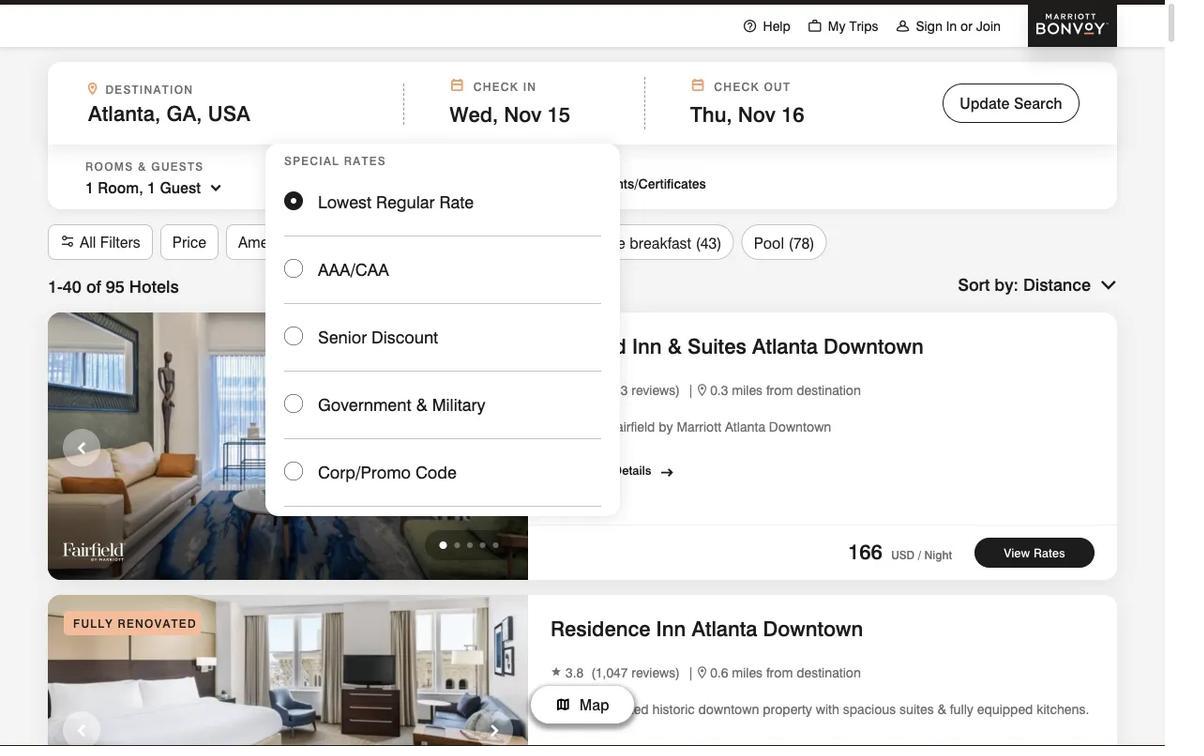 Task type: vqa. For each thing, say whether or not it's contained in the screenshot.
the topmost Earn
no



Task type: locate. For each thing, give the bounding box(es) containing it.
) left xs icon
[[676, 382, 680, 398]]

dropdown down image
[[201, 178, 225, 198]]

& inside radio
[[416, 394, 428, 414]]

2 thin image from the left
[[896, 18, 911, 33]]

view rates link
[[975, 538, 1095, 568]]

16
[[782, 102, 805, 126]]

0 vertical spatial downtown
[[824, 334, 924, 358]]

out
[[764, 80, 791, 94]]

(39)
[[537, 234, 564, 252]]

1 nov from the left
[[504, 102, 542, 126]]

| left xs image
[[688, 665, 695, 681]]

downtown for fairfield inn & suites atlanta downtown
[[824, 334, 924, 358]]

1 | from the top
[[688, 382, 695, 398]]

free
[[596, 234, 626, 252]]

2 miles from the top
[[732, 665, 763, 681]]

pets welcome                 (39) button
[[427, 224, 576, 260]]

from
[[767, 382, 794, 398], [767, 665, 794, 681]]

Senior Discount radio
[[284, 304, 602, 372]]

downtown
[[824, 334, 924, 358], [770, 419, 832, 435], [764, 617, 864, 641]]

rates
[[344, 154, 387, 168]]

all filters
[[80, 233, 141, 251]]

suites
[[900, 702, 934, 717]]

inn inside the "residence inn atlanta downtown" button
[[657, 617, 686, 641]]

fully
[[73, 617, 113, 631]]

use points/certificates
[[570, 176, 707, 192]]

0 horizontal spatial 1
[[48, 276, 57, 296]]

reviews right 1,047
[[632, 665, 676, 681]]

None field
[[88, 101, 381, 125]]

& inside button
[[668, 334, 682, 358]]

breakfast
[[630, 234, 692, 252]]

update
[[960, 94, 1010, 112]]

check inside check in wed, nov 15
[[474, 80, 519, 94]]

thin image left the help
[[743, 18, 758, 33]]

from up "property"
[[767, 665, 794, 681]]

government
[[318, 394, 412, 414]]

0 vertical spatial atlanta
[[753, 334, 818, 358]]

0 horizontal spatial nov
[[504, 102, 542, 126]]

government & military
[[318, 394, 486, 414]]

0 vertical spatial from
[[767, 382, 794, 398]]

3.8 ( 1,047 reviews )
[[566, 665, 680, 681]]

fairfield inn & suites atlanta downtown
[[551, 334, 924, 358]]

view hotel details button
[[551, 456, 658, 480]]

| for &
[[688, 382, 695, 398]]

0 vertical spatial view
[[551, 463, 577, 478]]

fairfield down 1,913 reviews )
[[609, 419, 656, 435]]

1 horizontal spatial by
[[995, 274, 1014, 294]]

0.3
[[711, 382, 729, 398]]

0 vertical spatial next image
[[483, 435, 506, 462]]

rate
[[440, 191, 474, 212]]

0 horizontal spatial by
[[659, 419, 674, 435]]

help link
[[735, 0, 800, 48]]

pool
[[754, 234, 785, 252]]

historical fairfield by marriott atlanta downtown
[[551, 419, 832, 435]]

1 for 1 - 40 of 95 hotels
[[48, 276, 57, 296]]

thin image inside 'help' link
[[743, 18, 758, 33]]

1 next image from the top
[[483, 435, 506, 462]]

s image
[[60, 232, 75, 252]]

nov inside check out thu, nov 16
[[738, 102, 776, 126]]

xs image
[[698, 384, 707, 396]]

check inside check out thu, nov 16
[[715, 80, 760, 94]]

view left hotel
[[551, 463, 577, 478]]

2 check from the left
[[715, 80, 760, 94]]

inn inside fairfield inn & suites atlanta downtown button
[[633, 334, 662, 358]]

) left xs image
[[676, 665, 680, 681]]

2 | from the top
[[688, 665, 695, 681]]

atlanta up "0.6" on the right of the page
[[692, 617, 758, 641]]

(
[[592, 665, 596, 681]]

from down fairfield inn & suites atlanta downtown button
[[767, 382, 794, 398]]

1 horizontal spatial view
[[1004, 545, 1031, 560]]

distance button
[[1024, 272, 1118, 296]]

1 down rooms & guests
[[147, 179, 156, 197]]

atlanta
[[753, 334, 818, 358], [725, 419, 766, 435], [692, 617, 758, 641]]

marriott
[[677, 419, 722, 435]]

inn up 1,913 reviews )
[[633, 334, 662, 358]]

map
[[580, 696, 610, 715]]

1 vertical spatial miles
[[732, 665, 763, 681]]

inn for residence
[[657, 617, 686, 641]]

2 horizontal spatial 1
[[147, 179, 156, 197]]

0 vertical spatial )
[[676, 382, 680, 398]]

| for atlanta
[[688, 665, 695, 681]]

view rates button
[[975, 538, 1095, 568]]

check up thu,
[[715, 80, 760, 94]]

nov inside check in wed, nov 15
[[504, 102, 542, 126]]

corp/promo code
[[318, 462, 457, 482]]

property
[[763, 702, 813, 717]]

(43)
[[696, 234, 722, 252]]

miles right "0.6" on the right of the page
[[732, 665, 763, 681]]

next image for previous image
[[483, 435, 506, 462]]

None search field
[[48, 62, 1118, 516]]

1 check from the left
[[474, 80, 519, 94]]

1 vertical spatial destination
[[797, 665, 862, 681]]

-
[[57, 276, 63, 296]]

arrow down image
[[1101, 275, 1118, 295]]

suites
[[688, 334, 747, 358]]

1 vertical spatial downtown
[[770, 419, 832, 435]]

destination
[[106, 83, 194, 96]]

distance
[[1024, 274, 1092, 294]]

aaa/caa
[[318, 259, 389, 279]]

1 vertical spatial from
[[767, 665, 794, 681]]

thin image
[[743, 18, 758, 33], [896, 18, 911, 33]]

nov down 'in'
[[504, 102, 542, 126]]

2 destination from the top
[[797, 665, 862, 681]]

thin image for sign in or join
[[896, 18, 911, 33]]

1 down rooms at the top of page
[[85, 179, 94, 197]]

thin image inside sign in or join button
[[896, 18, 911, 33]]

next image left map button
[[483, 718, 506, 744]]

1 vertical spatial reviews
[[632, 665, 676, 681]]

rooms
[[85, 160, 134, 174]]

0 horizontal spatial view
[[551, 463, 577, 478]]

1 destination from the top
[[797, 382, 862, 398]]

1 vertical spatial by
[[659, 419, 674, 435]]

check left 'in'
[[474, 80, 519, 94]]

0 vertical spatial |
[[688, 382, 695, 398]]

hotels
[[129, 276, 179, 296]]

0 vertical spatial by
[[995, 274, 1014, 294]]

1 from from the top
[[767, 382, 794, 398]]

studio with 1 king bed and sofa image
[[48, 595, 528, 746]]

166
[[849, 539, 883, 564]]

previous image
[[70, 718, 93, 744]]

& left suites
[[668, 334, 682, 358]]

reviews
[[632, 382, 676, 398], [632, 665, 676, 681]]

2 nov from the left
[[738, 102, 776, 126]]

1 left 40
[[48, 276, 57, 296]]

)
[[676, 382, 680, 398], [676, 665, 680, 681]]

room,
[[98, 179, 143, 197]]

historic
[[653, 702, 695, 717]]

or
[[961, 18, 973, 34]]

1 horizontal spatial thin image
[[896, 18, 911, 33]]

lowest regular rate
[[318, 191, 474, 212]]

next image
[[483, 435, 506, 462], [483, 718, 506, 744]]

1 horizontal spatial 1
[[85, 179, 94, 197]]

all
[[80, 233, 96, 251]]

inn for fairfield
[[633, 334, 662, 358]]

1 vertical spatial atlanta
[[725, 419, 766, 435]]

nov for 15
[[504, 102, 542, 126]]

fairfield up the 1,913
[[551, 334, 627, 358]]

atlanta for suites
[[753, 334, 818, 358]]

nov down out
[[738, 102, 776, 126]]

1 horizontal spatial check
[[715, 80, 760, 94]]

0 vertical spatial reviews
[[632, 382, 676, 398]]

1,913
[[596, 382, 628, 398]]

map image
[[556, 694, 571, 709]]

1 vertical spatial )
[[676, 665, 680, 681]]

2 from from the top
[[767, 665, 794, 681]]

check out thu, nov 16
[[691, 80, 805, 126]]

all filters button
[[48, 224, 153, 260]]

0 vertical spatial destination
[[797, 382, 862, 398]]

1 vertical spatial |
[[688, 665, 695, 681]]

inn up 3.8 ( 1,047 reviews )
[[657, 617, 686, 641]]

atlanta down 0.3
[[725, 419, 766, 435]]

by left marriott
[[659, 419, 674, 435]]

equipped
[[978, 702, 1034, 717]]

& left military
[[416, 394, 428, 414]]

1 vertical spatial inn
[[657, 617, 686, 641]]

destination for downtown
[[797, 665, 862, 681]]

view left rates
[[1004, 545, 1031, 560]]

0 vertical spatial fairfield
[[551, 334, 627, 358]]

xs image
[[698, 667, 707, 679]]

next image down military
[[483, 435, 506, 462]]

my trips
[[829, 18, 879, 34]]

points/certificates
[[597, 176, 707, 192]]

0 horizontal spatial thin image
[[743, 18, 758, 33]]

2 ) from the top
[[676, 665, 680, 681]]

1 vertical spatial view
[[1004, 545, 1031, 560]]

0 vertical spatial inn
[[633, 334, 662, 358]]

0 vertical spatial miles
[[732, 382, 763, 398]]

95
[[106, 276, 125, 296]]

1 vertical spatial next image
[[483, 718, 506, 744]]

Destination text field
[[88, 101, 360, 125]]

1,047
[[596, 665, 628, 681]]

Lowest Regular Rate radio
[[284, 169, 602, 237]]

historical
[[551, 419, 606, 435]]

2 reviews from the top
[[632, 665, 676, 681]]

in
[[523, 80, 537, 94]]

1 miles from the top
[[732, 382, 763, 398]]

thin image left sign
[[896, 18, 911, 33]]

| left xs icon
[[688, 382, 695, 398]]

nov for 16
[[738, 102, 776, 126]]

check for wed,
[[474, 80, 519, 94]]

1 thin image from the left
[[743, 18, 758, 33]]

brands
[[336, 233, 384, 251]]

pets welcome                 (39)
[[439, 234, 564, 252]]

sort by :
[[958, 274, 1019, 294]]

1 room, 1 guest
[[85, 179, 201, 197]]

40
[[63, 276, 82, 296]]

fully
[[951, 702, 974, 717]]

0.6
[[711, 665, 729, 681]]

0 horizontal spatial check
[[474, 80, 519, 94]]

2 next image from the top
[[483, 718, 506, 744]]

atlanta up 0.3 miles from destination
[[753, 334, 818, 358]]

miles right 0.3
[[732, 382, 763, 398]]

reviews right the 1,913
[[632, 382, 676, 398]]

by right sort
[[995, 274, 1014, 294]]

1 horizontal spatial nov
[[738, 102, 776, 126]]

check
[[474, 80, 519, 94], [715, 80, 760, 94]]

check in wed, nov 15
[[450, 80, 571, 126]]



Task type: describe. For each thing, give the bounding box(es) containing it.
1 - 40 of 95 hotels
[[48, 276, 179, 296]]

/
[[918, 548, 922, 562]]

with
[[816, 702, 840, 717]]

:
[[1014, 274, 1019, 294]]

trips
[[850, 18, 879, 34]]

Government & Military radio
[[284, 372, 602, 439]]

senior discount
[[318, 327, 438, 347]]

special rates
[[284, 154, 387, 168]]

kitchens.
[[1037, 702, 1090, 717]]

spacious
[[844, 702, 897, 717]]

renovated
[[590, 702, 649, 717]]

residence inn atlanta downtown
[[551, 617, 864, 641]]

filters
[[100, 233, 141, 251]]

rooms & guests
[[85, 160, 204, 174]]

lobby seating area image
[[48, 313, 528, 583]]

brands button
[[324, 224, 396, 260]]

details
[[614, 463, 652, 478]]

residence
[[551, 617, 651, 641]]

15
[[548, 102, 571, 126]]

sign in or join button
[[887, 0, 1010, 48]]

1,913 reviews )
[[596, 382, 680, 398]]

guest
[[160, 179, 201, 197]]

atlanta for marriott
[[725, 419, 766, 435]]

fairfield inn & suites atlanta downtown button
[[551, 330, 930, 363]]

view for view hotel details
[[551, 463, 577, 478]]

in
[[947, 18, 958, 34]]

fairfield inn & suites brand icon image
[[63, 538, 126, 563]]

sign in or join
[[916, 18, 1002, 34]]

downtown for historical fairfield by marriott atlanta downtown
[[770, 419, 832, 435]]

Corp/Promo Code radio
[[284, 439, 602, 507]]

AAA/CAA radio
[[284, 237, 602, 304]]

military
[[432, 394, 486, 414]]

thin image
[[808, 18, 823, 33]]

2 vertical spatial atlanta
[[692, 617, 758, 641]]

2 vertical spatial downtown
[[764, 617, 864, 641]]

check for thu,
[[715, 80, 760, 94]]

usd
[[892, 548, 915, 562]]

help
[[764, 18, 791, 34]]

discount
[[372, 327, 438, 347]]

miles for downtown
[[732, 665, 763, 681]]

amenities button
[[226, 224, 316, 260]]

1 room, 1 guest button
[[85, 178, 225, 199]]

hotel
[[581, 463, 610, 478]]

code
[[416, 462, 457, 482]]

none field inside search box
[[88, 101, 381, 125]]

usd / night button
[[889, 548, 953, 562]]

renovated
[[118, 617, 197, 631]]

lowest
[[318, 191, 372, 212]]

none search field containing wed, nov 15
[[48, 62, 1118, 516]]

1 vertical spatial fairfield
[[609, 419, 656, 435]]

166 usd / night
[[849, 539, 953, 564]]

view hotel details
[[551, 463, 652, 478]]

of
[[86, 276, 101, 296]]

next image for previous icon
[[483, 718, 506, 744]]

pool                 (78)
[[754, 234, 815, 252]]

residence inn atlanta downtown button
[[551, 612, 869, 645]]

from for downtown
[[767, 665, 794, 681]]

previous image
[[70, 435, 93, 462]]

free breakfast                 (43)
[[596, 234, 722, 252]]

166 button
[[849, 539, 883, 564]]

update search button
[[943, 84, 1080, 123]]

1 ) from the top
[[676, 382, 680, 398]]

3.8
[[566, 665, 584, 681]]

newly
[[551, 702, 587, 717]]

& up 1 room, 1 guest
[[138, 160, 147, 174]]

from for suites
[[767, 382, 794, 398]]

night
[[925, 548, 953, 562]]

thu,
[[691, 102, 733, 126]]

use
[[570, 176, 593, 192]]

pool                 (78) button
[[742, 224, 828, 260]]

corp/promo
[[318, 462, 411, 482]]

view rates
[[1004, 545, 1066, 560]]

special
[[284, 154, 340, 168]]

1 for 1 room, 1 guest
[[85, 179, 94, 197]]

sort
[[958, 274, 991, 294]]

pets
[[439, 234, 469, 252]]

downtown
[[699, 702, 760, 717]]

destination for suites
[[797, 382, 862, 398]]

price button
[[160, 224, 219, 260]]

& left fully
[[938, 702, 947, 717]]

search
[[1015, 94, 1063, 112]]

newly renovated historic downtown property with spacious suites & fully equipped kitchens.
[[551, 702, 1090, 717]]

view for view rates
[[1004, 545, 1031, 560]]

sign
[[916, 18, 943, 34]]

miles for suites
[[732, 382, 763, 398]]

welcome
[[473, 234, 533, 252]]

senior
[[318, 327, 367, 347]]

update search
[[960, 94, 1063, 112]]

0.3 miles from destination
[[711, 382, 862, 398]]

guests
[[151, 160, 204, 174]]

fairfield inside fairfield inn & suites atlanta downtown button
[[551, 334, 627, 358]]

fully renovated
[[73, 617, 197, 631]]

thin image for help
[[743, 18, 758, 33]]

1 reviews from the top
[[632, 382, 676, 398]]

my
[[829, 18, 846, 34]]



